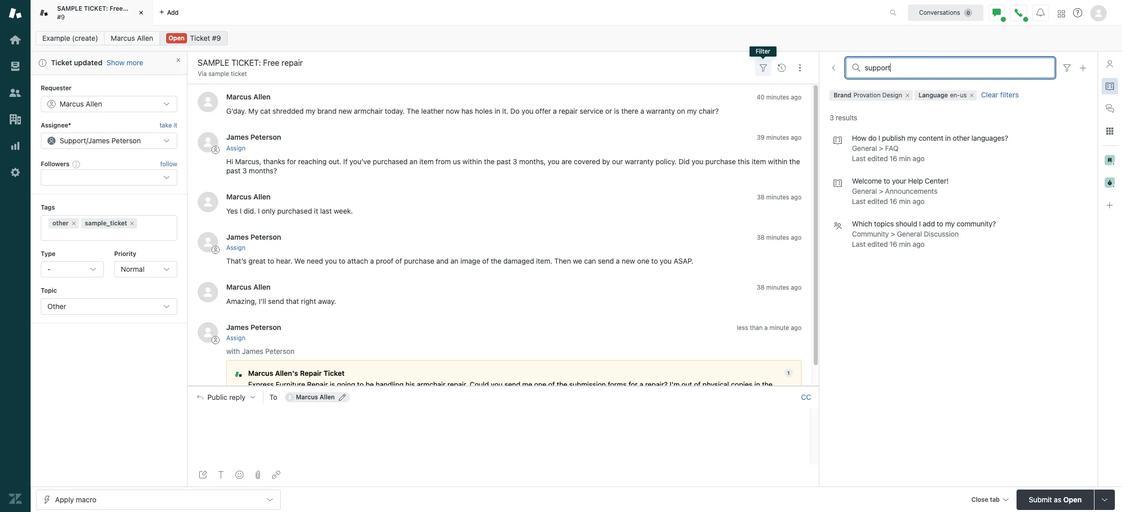 Task type: describe. For each thing, give the bounding box(es) containing it.
hi
[[226, 157, 233, 166]]

clear filters link
[[980, 90, 1022, 101]]

topic
[[41, 287, 57, 294]]

holes
[[475, 107, 493, 115]]

marcus up 'g'day.'
[[226, 93, 252, 101]]

of right 'me'
[[549, 381, 555, 389]]

views image
[[9, 60, 22, 73]]

provation
[[854, 91, 881, 99]]

a inside marcus allen's repair ticket express furniture repair is going to be handling his armchair repair. could you send me one of the submission forms for a repair? i'm out of physical copies in the office
[[640, 381, 644, 389]]

our
[[613, 157, 623, 166]]

i'm
[[670, 381, 680, 389]]

info on adding followers image
[[73, 160, 81, 168]]

languages?‬
[[972, 134, 1009, 142]]

add inside ‭which topics should i add to my community?‬ community > general discussion last edited 16 min ago
[[923, 219, 936, 228]]

3 results
[[830, 113, 858, 122]]

conversations
[[920, 8, 961, 16]]

0 vertical spatial in
[[495, 107, 501, 115]]

that's
[[226, 256, 247, 265]]

image
[[461, 256, 481, 265]]

1 vertical spatial other
[[53, 219, 69, 227]]

0 vertical spatial armchair
[[354, 107, 383, 115]]

you right do
[[522, 107, 534, 115]]

add inside dropdown button
[[167, 8, 179, 16]]

repair inside conversationlabel log
[[559, 107, 578, 115]]

send inside marcus allen's repair ticket express furniture repair is going to be handling his armchair repair. could you send me one of the submission forms for a repair? i'm out of physical copies in the office
[[505, 381, 521, 389]]

asap.
[[674, 256, 694, 265]]

peterson for 38
[[251, 232, 281, 241]]

sample_ticket
[[85, 219, 127, 227]]

the left the "months,"
[[484, 157, 495, 166]]

to inside the ‭welcome to your help center!‬ ‭general‬ > ‭announcements‬ last edited 16 min ago
[[884, 177, 891, 185]]

g'day.
[[226, 107, 247, 115]]

1 horizontal spatial open
[[1064, 495, 1083, 504]]

james right with
[[242, 347, 264, 356]]

allen's
[[275, 369, 298, 377]]

3 assign button from the top
[[226, 334, 246, 343]]

2 within from the left
[[769, 157, 788, 166]]

customer context image
[[1107, 60, 1115, 68]]

support
[[60, 136, 86, 145]]

0 vertical spatial new
[[339, 107, 352, 115]]

> inside ‭how do i publish my content in other languages?‬ ‭general‬ > ‭faq‬ last edited 16 min ago
[[880, 144, 884, 153]]

out.
[[329, 157, 342, 166]]

public
[[208, 393, 228, 401]]

design
[[883, 91, 903, 99]]

1 item from the left
[[420, 157, 434, 166]]

hide composer image
[[500, 382, 508, 390]]

4 avatar image from the top
[[198, 232, 218, 252]]

en-
[[951, 91, 961, 99]]

macro
[[76, 495, 96, 504]]

great
[[249, 256, 266, 265]]

filter image
[[1064, 64, 1072, 72]]

to left hear.
[[268, 256, 274, 265]]

my inside ‭how do i publish my content in other languages?‬ ‭general‬ > ‭faq‬ last edited 16 min ago
[[908, 134, 918, 142]]

assign for hi
[[226, 144, 246, 152]]

in inside marcus allen's repair ticket express furniture repair is going to be handling his armchair repair. could you send me one of the submission forms for a repair? i'm out of physical copies in the office
[[755, 381, 761, 389]]

with james peterson
[[226, 347, 295, 356]]

to left attach
[[339, 256, 346, 265]]

could
[[470, 381, 489, 389]]

add button
[[153, 0, 185, 25]]

you inside marcus allen's repair ticket express furniture repair is going to be handling his armchair repair. could you send me one of the submission forms for a repair? i'm out of physical copies in the office
[[491, 381, 503, 389]]

38 for week.
[[757, 193, 765, 201]]

button displays agent's chat status as online. image
[[993, 8, 1002, 17]]

policy.
[[656, 157, 677, 166]]

(create)
[[72, 34, 98, 42]]

it.
[[503, 107, 509, 115]]

i right did.
[[258, 206, 260, 215]]

secondary element
[[31, 28, 1123, 48]]

discussion
[[925, 230, 959, 238]]

marcus allen up did.
[[226, 192, 271, 201]]

/
[[86, 136, 88, 145]]

to left asap.
[[652, 256, 658, 265]]

clear filters
[[982, 90, 1020, 99]]

a right there
[[641, 107, 645, 115]]

40 minutes ago
[[757, 94, 802, 101]]

this
[[738, 157, 750, 166]]

community
[[853, 230, 890, 238]]

minutes for amazing, i'll send that right away.
[[767, 284, 790, 291]]

as
[[1055, 495, 1062, 504]]

ago inside the ‭welcome to your help center!‬ ‭general‬ > ‭announcements‬ last edited 16 min ago
[[913, 197, 925, 206]]

38 minutes ago text field for amazing, i'll send that right away.
[[757, 284, 802, 291]]

marcus allen up amazing,
[[226, 282, 271, 291]]

peterson inside assignee* element
[[112, 136, 141, 145]]

ticket actions image
[[797, 64, 805, 72]]

help
[[909, 177, 924, 185]]

marcus allen up the my on the top left of the page
[[226, 93, 271, 101]]

marcus allen right the marcus.allen@example.com icon
[[296, 393, 335, 401]]

0 vertical spatial send
[[598, 256, 614, 265]]

ago inside ‭which topics should i add to my community?‬ community > general discussion last edited 16 min ago
[[913, 240, 925, 249]]

38 minutes ago for week.
[[757, 193, 802, 201]]

customers image
[[9, 86, 22, 99]]

james for less
[[226, 323, 249, 331]]

offer
[[536, 107, 551, 115]]

in inside ‭how do i publish my content in other languages?‬ ‭general‬ > ‭faq‬ last edited 16 min ago
[[946, 134, 952, 142]]

you've
[[350, 157, 371, 166]]

‭which topics should i add to my community?‬ community > general discussion last edited 16 min ago
[[853, 219, 997, 249]]

2 item from the left
[[752, 157, 767, 166]]

purchase inside hi marcus, thanks for reaching out. if you've purchased an item from us within the past 3 months, you are covered by our warranty policy. did you purchase this item within the past 3 months?
[[706, 157, 736, 166]]

displays possible ticket submission types image
[[1102, 495, 1110, 504]]

via
[[198, 70, 207, 78]]

edit user image
[[339, 393, 346, 401]]

covered
[[574, 157, 601, 166]]

40 minutes ago text field
[[757, 94, 802, 101]]

assign button for hi
[[226, 144, 246, 153]]

ticket for ticket #9
[[190, 34, 210, 42]]

1 vertical spatial repair
[[307, 381, 328, 389]]

marcus allen link for amazing,
[[226, 282, 271, 291]]

type
[[41, 250, 56, 257]]

tab containing sample ticket: free repair
[[31, 0, 153, 25]]

james peterson assign for great
[[226, 232, 281, 251]]

today.
[[385, 107, 405, 115]]

add link (cmd k) image
[[272, 471, 280, 479]]

of right image
[[483, 256, 489, 265]]

a right "can"
[[616, 256, 620, 265]]

other
[[47, 302, 66, 310]]

of right out
[[695, 381, 701, 389]]

insert emojis image
[[236, 471, 244, 479]]

james peterson link for great
[[226, 232, 281, 241]]

warranty inside hi marcus, thanks for reaching out. if you've purchased an item from us within the past 3 months, you are covered by our warranty policy. did you purchase this item within the past 3 months?
[[625, 157, 654, 166]]

show more button
[[107, 58, 143, 67]]

‭welcome
[[853, 177, 883, 185]]

38 minutes ago for attach
[[757, 233, 802, 241]]

language
[[919, 91, 949, 99]]

hear.
[[276, 256, 293, 265]]

take it button
[[160, 120, 177, 131]]

it inside button
[[174, 121, 177, 129]]

my right on
[[688, 107, 697, 115]]

- button
[[41, 261, 104, 278]]

zendesk products image
[[1059, 10, 1066, 17]]

allen inside requester 'element'
[[86, 99, 102, 108]]

my
[[249, 107, 259, 115]]

followers element
[[41, 170, 177, 186]]

notifications image
[[1037, 8, 1045, 17]]

less than a minute ago
[[737, 324, 802, 331]]

zendesk image
[[9, 492, 22, 505]]

get help image
[[1074, 8, 1083, 17]]

apply
[[55, 495, 74, 504]]

right
[[301, 297, 316, 305]]

requester element
[[41, 96, 177, 112]]

copies
[[732, 381, 753, 389]]

0 horizontal spatial purchase
[[404, 256, 435, 265]]

a left 'proof'
[[370, 256, 374, 265]]

submit as open
[[1030, 495, 1083, 504]]

0 horizontal spatial 3
[[243, 166, 247, 175]]

i'll
[[259, 297, 266, 305]]

ticket for ticket updated show more
[[51, 58, 72, 67]]

yes i did. i only purchased it last week.
[[226, 206, 353, 215]]

i right yes
[[240, 206, 242, 215]]

‭welcome to your help center!‬ ‭general‬ > ‭announcements‬ last edited 16 min ago
[[853, 177, 949, 206]]

16 inside the ‭welcome to your help center!‬ ‭general‬ > ‭announcements‬ last edited 16 min ago
[[890, 197, 898, 206]]

allen left edit user image
[[320, 393, 335, 401]]

edited for do
[[868, 154, 889, 163]]

allen up cat
[[254, 93, 271, 101]]

1 horizontal spatial one
[[638, 256, 650, 265]]

my inside ‭which topics should i add to my community?‬ community > general discussion last edited 16 min ago
[[946, 219, 955, 228]]

ago inside ‭how do i publish my content in other languages?‬ ‭general‬ > ‭faq‬ last edited 16 min ago
[[913, 154, 925, 163]]

proof
[[376, 256, 394, 265]]

the left office
[[763, 381, 773, 389]]

do
[[511, 107, 520, 115]]

38 for attach
[[757, 233, 765, 241]]

‭how do i publish my content in other languages?‬ ‭general‬ > ‭faq‬ last edited 16 min ago
[[853, 134, 1009, 163]]

create or request article image
[[1080, 64, 1088, 72]]

did
[[679, 157, 690, 166]]

0 vertical spatial warranty
[[647, 107, 676, 115]]

conversationlabel log
[[188, 84, 820, 406]]

months?
[[249, 166, 277, 175]]

format text image
[[217, 471, 225, 479]]

out
[[682, 381, 693, 389]]

ticket
[[231, 70, 247, 78]]

you right need
[[325, 256, 337, 265]]

39 minutes ago text field
[[757, 134, 802, 141]]

take
[[160, 121, 172, 129]]

furniture
[[276, 381, 305, 389]]

example (create)
[[42, 34, 98, 42]]

min for publish
[[900, 154, 911, 163]]

amazing,
[[226, 297, 257, 305]]

we
[[294, 256, 305, 265]]

draft mode image
[[199, 471, 207, 479]]

public reply
[[208, 393, 246, 401]]

submit
[[1030, 495, 1053, 504]]

the left "submission"
[[557, 381, 568, 389]]

support / james peterson
[[60, 136, 141, 145]]

marcus up amazing,
[[226, 282, 252, 291]]

edited for topics
[[868, 240, 889, 249]]

purchased inside hi marcus, thanks for reaching out. if you've purchased an item from us within the past 3 months, you are covered by our warranty policy. did you purchase this item within the past 3 months?
[[373, 157, 408, 166]]

marcus up yes
[[226, 192, 252, 201]]

time tracking image
[[1106, 177, 1116, 188]]

results
[[836, 113, 858, 122]]

has
[[462, 107, 473, 115]]

you right did
[[692, 157, 704, 166]]

my left brand
[[306, 107, 316, 115]]

repair inside sample ticket: free repair #9
[[125, 5, 142, 12]]

marcus inside secondary "element"
[[111, 34, 135, 42]]

knowledge image
[[1107, 82, 1115, 90]]



Task type: vqa. For each thing, say whether or not it's contained in the screenshot.
Jp button
no



Task type: locate. For each thing, give the bounding box(es) containing it.
item left from
[[420, 157, 434, 166]]

‭faq‬
[[886, 144, 899, 153]]

damaged
[[504, 256, 535, 265]]

i inside ‭which topics should i add to my community?‬ community > general discussion last edited 16 min ago
[[920, 219, 922, 228]]

0 horizontal spatial purchased
[[278, 206, 312, 215]]

only
[[262, 206, 276, 215]]

0 vertical spatial assign button
[[226, 144, 246, 153]]

james peterson assign up with james peterson
[[226, 323, 281, 342]]

2 ‭general‬ from the top
[[853, 187, 878, 195]]

my up the "discussion"
[[946, 219, 955, 228]]

ticket down "example"
[[51, 58, 72, 67]]

to inside marcus allen's repair ticket express furniture repair is going to be handling his armchair repair. could you send me one of the submission forms for a repair? i'm out of physical copies in the office
[[357, 381, 364, 389]]

one right 'me'
[[535, 381, 547, 389]]

0 vertical spatial us
[[961, 91, 968, 99]]

0 horizontal spatial it
[[174, 121, 177, 129]]

repair
[[125, 5, 142, 12], [559, 107, 578, 115]]

open right as
[[1064, 495, 1083, 504]]

main element
[[0, 0, 31, 512]]

close image
[[136, 8, 146, 18]]

1 vertical spatial for
[[629, 381, 638, 389]]

center!‬
[[926, 177, 949, 185]]

by
[[603, 157, 611, 166]]

marcus allen link inside secondary "element"
[[104, 31, 160, 45]]

0 vertical spatial james peterson assign
[[226, 133, 281, 152]]

1 ‭general‬ from the top
[[853, 144, 878, 153]]

new right brand
[[339, 107, 352, 115]]

1 horizontal spatial send
[[505, 381, 521, 389]]

0 horizontal spatial repair
[[125, 5, 142, 12]]

1 vertical spatial 38
[[757, 233, 765, 241]]

marcus,
[[235, 157, 262, 166]]

3 last from the top
[[853, 240, 866, 249]]

minutes for yes i did. i only purchased it last week.
[[767, 193, 790, 201]]

3 james peterson link from the top
[[226, 323, 281, 331]]

leather
[[421, 107, 444, 115]]

i right should
[[920, 219, 922, 228]]

you left are
[[548, 157, 560, 166]]

it left last
[[314, 206, 318, 215]]

past left the "months,"
[[497, 157, 511, 166]]

remove image left sample_ticket
[[71, 220, 77, 226]]

armchair left today.
[[354, 107, 383, 115]]

1 horizontal spatial item
[[752, 157, 767, 166]]

or
[[606, 107, 613, 115]]

1 vertical spatial assign button
[[226, 243, 246, 252]]

topics
[[875, 219, 895, 228]]

james peterson link up marcus,
[[226, 133, 281, 141]]

back image
[[830, 64, 838, 72]]

marcus allen inside secondary "element"
[[111, 34, 153, 42]]

us inside hi marcus, thanks for reaching out. if you've purchased an item from us within the past 3 months, you are covered by our warranty policy. did you purchase this item within the past 3 months?
[[453, 157, 461, 166]]

for inside hi marcus, thanks for reaching out. if you've purchased an item from us within the past 3 months, you are covered by our warranty policy. did you purchase this item within the past 3 months?
[[287, 157, 296, 166]]

1 within from the left
[[463, 157, 482, 166]]

apps image
[[1107, 127, 1115, 135]]

last inside ‭how do i publish my content in other languages?‬ ‭general‬ > ‭faq‬ last edited 16 min ago
[[853, 154, 866, 163]]

> down ‭welcome
[[880, 187, 884, 195]]

sample ticket: free repair #9
[[57, 5, 142, 21]]

0 vertical spatial >
[[880, 144, 884, 153]]

1 horizontal spatial ticket
[[190, 34, 210, 42]]

‭which
[[853, 219, 873, 228]]

0 horizontal spatial new
[[339, 107, 352, 115]]

1 remove image from the left
[[71, 220, 77, 226]]

a left repair?
[[640, 381, 644, 389]]

min down '‭announcements‬'
[[900, 197, 911, 206]]

‭announcements‬
[[886, 187, 938, 195]]

2 38 from the top
[[757, 233, 765, 241]]

0 horizontal spatial one
[[535, 381, 547, 389]]

marcus allen inside requester 'element'
[[60, 99, 102, 108]]

1 horizontal spatial us
[[961, 91, 968, 99]]

topic element
[[41, 298, 177, 314]]

0 vertical spatial one
[[638, 256, 650, 265]]

more
[[127, 58, 143, 67]]

within right from
[[463, 157, 482, 166]]

1 horizontal spatial an
[[451, 256, 459, 265]]

allen up support / james peterson
[[86, 99, 102, 108]]

1 horizontal spatial #9
[[212, 34, 221, 42]]

follow button
[[160, 160, 177, 169]]

close tab button
[[968, 489, 1013, 511]]

Subject field
[[196, 57, 753, 69]]

for right thanks on the top of page
[[287, 157, 296, 166]]

need
[[307, 256, 323, 265]]

open up close ticket collision notification image
[[169, 34, 185, 42]]

repair?
[[646, 381, 668, 389]]

than
[[750, 324, 763, 331]]

allen
[[137, 34, 153, 42], [254, 93, 271, 101], [86, 99, 102, 108], [254, 192, 271, 201], [254, 282, 271, 291], [320, 393, 335, 401]]

2 james peterson assign from the top
[[226, 232, 281, 251]]

16 inside ‭how do i publish my content in other languages?‬ ‭general‬ > ‭faq‬ last edited 16 min ago
[[890, 154, 898, 163]]

1 vertical spatial ‭general‬
[[853, 187, 878, 195]]

marcus allen
[[111, 34, 153, 42], [226, 93, 271, 101], [60, 99, 102, 108], [226, 192, 271, 201], [226, 282, 271, 291], [296, 393, 335, 401]]

1 vertical spatial 3
[[513, 157, 518, 166]]

armchair inside marcus allen's repair ticket express furniture repair is going to be handling his armchair repair. could you send me one of the submission forms for a repair? i'm out of physical copies in the office
[[417, 381, 446, 389]]

open
[[169, 34, 185, 42], [1064, 495, 1083, 504]]

2 horizontal spatial 3
[[830, 113, 835, 122]]

in left it.
[[495, 107, 501, 115]]

remove image
[[905, 92, 911, 99], [970, 92, 976, 99]]

16 down '‭announcements‬'
[[890, 197, 898, 206]]

3 avatar image from the top
[[198, 192, 218, 212]]

> inside the ‭welcome to your help center!‬ ‭general‬ > ‭announcements‬ last edited 16 min ago
[[880, 187, 884, 195]]

minutes for hi marcus, thanks for reaching out. if you've purchased an item from us within the past 3 months, you are covered by our warranty policy. did you purchase this item within the past 3 months?
[[767, 134, 790, 141]]

‭general‬ inside the ‭welcome to your help center!‬ ‭general‬ > ‭announcements‬ last edited 16 min ago
[[853, 187, 878, 195]]

a right than
[[765, 324, 768, 331]]

2 horizontal spatial ticket
[[324, 369, 345, 377]]

repair right furniture
[[307, 381, 328, 389]]

1 vertical spatial 16
[[890, 197, 898, 206]]

item.
[[536, 256, 553, 265]]

if
[[344, 157, 348, 166]]

armchair
[[354, 107, 383, 115], [417, 381, 446, 389]]

marcus allen link for g'day.
[[226, 93, 271, 101]]

3 38 minutes ago from the top
[[757, 284, 802, 291]]

1 vertical spatial edited
[[868, 197, 889, 206]]

3 left results
[[830, 113, 835, 122]]

1 horizontal spatial new
[[622, 256, 636, 265]]

peterson for less
[[251, 323, 281, 331]]

1 james peterson assign from the top
[[226, 133, 281, 152]]

1 38 minutes ago text field from the top
[[757, 233, 802, 241]]

last down ‭welcome
[[853, 197, 866, 206]]

get started image
[[9, 33, 22, 46]]

1 horizontal spatial add
[[923, 219, 936, 228]]

marcus allen link for yes
[[226, 192, 271, 201]]

repair
[[300, 369, 322, 377], [307, 381, 328, 389]]

3 minutes from the top
[[767, 193, 790, 201]]

express
[[248, 381, 274, 389]]

is
[[615, 107, 620, 115], [330, 381, 335, 389]]

0 horizontal spatial in
[[495, 107, 501, 115]]

an left from
[[410, 157, 418, 166]]

16 inside ‭which topics should i add to my community?‬ community > general discussion last edited 16 min ago
[[890, 240, 898, 249]]

one inside marcus allen's repair ticket express furniture repair is going to be handling his armchair repair. could you send me one of the submission forms for a repair? i'm out of physical copies in the office
[[535, 381, 547, 389]]

2 vertical spatial in
[[755, 381, 761, 389]]

tab
[[31, 0, 153, 25]]

2 38 minutes ago text field from the top
[[757, 284, 802, 291]]

james for 38
[[226, 232, 249, 241]]

james right support
[[88, 136, 110, 145]]

3 edited from the top
[[868, 240, 889, 249]]

an
[[410, 157, 418, 166], [451, 256, 459, 265]]

brand
[[834, 91, 852, 99]]

james peterson link up with james peterson
[[226, 323, 281, 331]]

service
[[580, 107, 604, 115]]

1 james peterson link from the top
[[226, 133, 281, 141]]

assign button up that's
[[226, 243, 246, 252]]

1 horizontal spatial it
[[314, 206, 318, 215]]

0 vertical spatial 38 minutes ago
[[757, 193, 802, 201]]

0 horizontal spatial send
[[268, 297, 284, 305]]

of right 'proof'
[[396, 256, 402, 265]]

assign button for that's
[[226, 243, 246, 252]]

1 horizontal spatial remove image
[[129, 220, 135, 226]]

1 last from the top
[[853, 154, 866, 163]]

is left going
[[330, 381, 335, 389]]

james peterson assign
[[226, 133, 281, 152], [226, 232, 281, 251], [226, 323, 281, 342]]

1 38 from the top
[[757, 193, 765, 201]]

a right offer
[[553, 107, 557, 115]]

ticket inside marcus allen's repair ticket express furniture repair is going to be handling his armchair repair. could you send me one of the submission forms for a repair? i'm out of physical copies in the office
[[324, 369, 345, 377]]

4 minutes from the top
[[767, 233, 790, 241]]

remove image for design
[[905, 92, 911, 99]]

38 minutes ago text field
[[757, 233, 802, 241], [757, 284, 802, 291]]

‭general‬ inside ‭how do i publish my content in other languages?‬ ‭general‬ > ‭faq‬ last edited 16 min ago
[[853, 144, 878, 153]]

marcus allen link up amazing,
[[226, 282, 271, 291]]

2 edited from the top
[[868, 197, 889, 206]]

0 horizontal spatial add
[[167, 8, 179, 16]]

last for ‭which topics should i add to my community?‬ community > general discussion last edited 16 min ago
[[853, 240, 866, 249]]

0 vertical spatial add
[[167, 8, 179, 16]]

> down topics
[[891, 230, 896, 238]]

2 vertical spatial assign button
[[226, 334, 246, 343]]

#9 inside secondary "element"
[[212, 34, 221, 42]]

assignee* element
[[41, 133, 177, 149]]

alert
[[31, 52, 188, 75]]

send right i'll
[[268, 297, 284, 305]]

0 horizontal spatial ticket
[[51, 58, 72, 67]]

marcus.allen@example.com image
[[286, 393, 294, 401]]

0 horizontal spatial us
[[453, 157, 461, 166]]

conversations button
[[909, 4, 984, 21]]

1 vertical spatial >
[[880, 187, 884, 195]]

1
[[788, 370, 790, 376]]

minutes for that's great to hear. we need you to attach a proof of purchase and an image of the damaged item. then we can send a new one to you asap.
[[767, 233, 790, 241]]

is inside marcus allen's repair ticket express furniture repair is going to be handling his armchair repair. could you send me one of the submission forms for a repair? i'm out of physical copies in the office
[[330, 381, 335, 389]]

0 horizontal spatial within
[[463, 157, 482, 166]]

16 for should
[[890, 240, 898, 249]]

assign for that's
[[226, 244, 246, 251]]

>
[[880, 144, 884, 153], [880, 187, 884, 195], [891, 230, 896, 238]]

2 james peterson link from the top
[[226, 232, 281, 241]]

0 vertical spatial 38 minutes ago text field
[[757, 233, 802, 241]]

5 minutes from the top
[[767, 284, 790, 291]]

then
[[555, 256, 571, 265]]

forms
[[608, 381, 627, 389]]

assign button up with
[[226, 334, 246, 343]]

that
[[286, 297, 299, 305]]

one left asap.
[[638, 256, 650, 265]]

marcus allen up more
[[111, 34, 153, 42]]

remove image
[[71, 220, 77, 226], [129, 220, 135, 226]]

peterson up allen's
[[265, 347, 295, 356]]

1 vertical spatial james peterson link
[[226, 232, 281, 241]]

marcus inside requester 'element'
[[60, 99, 84, 108]]

0 vertical spatial 16
[[890, 154, 898, 163]]

1 16 from the top
[[890, 154, 898, 163]]

shredded
[[273, 107, 304, 115]]

filter image
[[760, 64, 768, 72]]

an right and
[[451, 256, 459, 265]]

marcus allen's repair ticket express furniture repair is going to be handling his armchair repair. could you send me one of the submission forms for a repair? i'm out of physical copies in the office
[[248, 369, 794, 389]]

1 minutes from the top
[[767, 94, 790, 101]]

2 vertical spatial 3
[[243, 166, 247, 175]]

public reply button
[[188, 386, 263, 408]]

marcus down requester
[[60, 99, 84, 108]]

0 vertical spatial purchased
[[373, 157, 408, 166]]

reply
[[229, 393, 246, 401]]

edited inside the ‭welcome to your help center!‬ ‭general‬ > ‭announcements‬ last edited 16 min ago
[[868, 197, 889, 206]]

1 vertical spatial past
[[226, 166, 241, 175]]

other inside ‭how do i publish my content in other languages?‬ ‭general‬ > ‭faq‬ last edited 16 min ago
[[953, 134, 970, 142]]

remove image for sample_ticket
[[129, 220, 135, 226]]

marcus allen link up more
[[104, 31, 160, 45]]

last
[[320, 206, 332, 215]]

1 assign from the top
[[226, 144, 246, 152]]

5 avatar image from the top
[[198, 282, 218, 302]]

peterson right /
[[112, 136, 141, 145]]

1 vertical spatial ticket
[[51, 58, 72, 67]]

1 min from the top
[[900, 154, 911, 163]]

3 16 from the top
[[890, 240, 898, 249]]

peterson for 39
[[251, 133, 281, 141]]

allen inside secondary "element"
[[137, 34, 153, 42]]

2 avatar image from the top
[[198, 132, 218, 153]]

james peterson assign for marcus,
[[226, 133, 281, 152]]

2 assign button from the top
[[226, 243, 246, 252]]

1 avatar image from the top
[[198, 92, 218, 112]]

there
[[622, 107, 639, 115]]

last inside the ‭welcome to your help center!‬ ‭general‬ > ‭announcements‬ last edited 16 min ago
[[853, 197, 866, 206]]

2 remove image from the left
[[970, 92, 976, 99]]

going
[[337, 381, 356, 389]]

to inside ‭which topics should i add to my community?‬ community > general discussion last edited 16 min ago
[[938, 219, 944, 228]]

add attachment image
[[254, 471, 262, 479]]

1 vertical spatial assign
[[226, 244, 246, 251]]

allen down close image
[[137, 34, 153, 42]]

None field
[[865, 63, 1049, 72]]

0 horizontal spatial other
[[53, 219, 69, 227]]

updated
[[74, 58, 103, 67]]

events image
[[778, 64, 786, 72]]

priority
[[114, 250, 136, 257]]

6 avatar image from the top
[[198, 322, 218, 343]]

ticket
[[190, 34, 210, 42], [51, 58, 72, 67], [324, 369, 345, 377]]

less than a minute ago text field
[[737, 324, 802, 331]]

39 minutes ago
[[757, 134, 802, 141]]

0 vertical spatial it
[[174, 121, 177, 129]]

peterson up thanks on the top of page
[[251, 133, 281, 141]]

marcus allen link up did.
[[226, 192, 271, 201]]

follow
[[160, 160, 177, 168]]

james inside assignee* element
[[88, 136, 110, 145]]

38 minutes ago text field up minute
[[757, 284, 802, 291]]

-
[[47, 265, 51, 273]]

2 38 minutes ago from the top
[[757, 233, 802, 241]]

2 minutes from the top
[[767, 134, 790, 141]]

0 vertical spatial for
[[287, 157, 296, 166]]

3 james peterson assign from the top
[[226, 323, 281, 342]]

remove image right sample_ticket
[[129, 220, 135, 226]]

purchased right the only
[[278, 206, 312, 215]]

2 vertical spatial >
[[891, 230, 896, 238]]

james peterson link
[[226, 133, 281, 141], [226, 232, 281, 241], [226, 323, 281, 331]]

16 down the 'general'
[[890, 240, 898, 249]]

0 vertical spatial 38
[[757, 193, 765, 201]]

1 vertical spatial is
[[330, 381, 335, 389]]

avatar image
[[198, 92, 218, 112], [198, 132, 218, 153], [198, 192, 218, 212], [198, 232, 218, 252], [198, 282, 218, 302], [198, 322, 218, 343]]

his
[[406, 381, 415, 389]]

ticket inside ticket updated show more
[[51, 58, 72, 67]]

brand provation design
[[834, 91, 903, 99]]

language en-us
[[919, 91, 968, 99]]

it inside conversationlabel log
[[314, 206, 318, 215]]

2 vertical spatial ticket
[[324, 369, 345, 377]]

0 vertical spatial open
[[169, 34, 185, 42]]

1 remove image from the left
[[905, 92, 911, 99]]

allen up i'll
[[254, 282, 271, 291]]

in right 'copies'
[[755, 381, 761, 389]]

last for ‭how do i publish my content in other languages?‬ ‭general‬ > ‭faq‬ last edited 16 min ago
[[853, 154, 866, 163]]

ticket up going
[[324, 369, 345, 377]]

1 vertical spatial it
[[314, 206, 318, 215]]

ticket up 'via'
[[190, 34, 210, 42]]

tabs tab list
[[31, 0, 880, 25]]

bookmarks image
[[1106, 155, 1116, 165]]

edited down ‭faq‬
[[868, 154, 889, 163]]

1 vertical spatial add
[[923, 219, 936, 228]]

1 vertical spatial repair
[[559, 107, 578, 115]]

past down hi
[[226, 166, 241, 175]]

you
[[522, 107, 534, 115], [548, 157, 560, 166], [692, 157, 704, 166], [325, 256, 337, 265], [660, 256, 672, 265], [491, 381, 503, 389]]

in
[[495, 107, 501, 115], [946, 134, 952, 142], [755, 381, 761, 389]]

0 horizontal spatial item
[[420, 157, 434, 166]]

3 min from the top
[[900, 240, 911, 249]]

warranty left on
[[647, 107, 676, 115]]

> inside ‭which topics should i add to my community?‬ community > general discussion last edited 16 min ago
[[891, 230, 896, 238]]

admin image
[[9, 166, 22, 179]]

i
[[879, 134, 881, 142], [240, 206, 242, 215], [258, 206, 260, 215], [920, 219, 922, 228]]

1 horizontal spatial is
[[615, 107, 620, 115]]

3 left the "months,"
[[513, 157, 518, 166]]

1 vertical spatial an
[[451, 256, 459, 265]]

0 vertical spatial james peterson link
[[226, 133, 281, 141]]

add
[[167, 8, 179, 16], [923, 219, 936, 228]]

it
[[174, 121, 177, 129], [314, 206, 318, 215]]

2 remove image from the left
[[129, 220, 135, 226]]

1 vertical spatial last
[[853, 197, 866, 206]]

marcus allen down requester
[[60, 99, 102, 108]]

free
[[110, 5, 123, 12]]

an inside hi marcus, thanks for reaching out. if you've purchased an item from us within the past 3 months, you are covered by our warranty policy. did you purchase this item within the past 3 months?
[[410, 157, 418, 166]]

0 horizontal spatial open
[[169, 34, 185, 42]]

clear
[[982, 90, 999, 99]]

you left asap.
[[660, 256, 672, 265]]

2 min from the top
[[900, 197, 911, 206]]

1 vertical spatial send
[[268, 297, 284, 305]]

16
[[890, 154, 898, 163], [890, 197, 898, 206], [890, 240, 898, 249]]

for right forms
[[629, 381, 638, 389]]

0 vertical spatial 3
[[830, 113, 835, 122]]

remove image for us
[[970, 92, 976, 99]]

0 vertical spatial last
[[853, 154, 866, 163]]

1 vertical spatial purchase
[[404, 256, 435, 265]]

take it
[[160, 121, 177, 129]]

send right "can"
[[598, 256, 614, 265]]

to left your
[[884, 177, 891, 185]]

within down 39 minutes ago text field on the top
[[769, 157, 788, 166]]

1 vertical spatial james peterson assign
[[226, 232, 281, 251]]

new right "can"
[[622, 256, 636, 265]]

0 vertical spatial repair
[[300, 369, 322, 377]]

assign button
[[226, 144, 246, 153], [226, 243, 246, 252], [226, 334, 246, 343]]

other
[[953, 134, 970, 142], [53, 219, 69, 227]]

0 horizontal spatial past
[[226, 166, 241, 175]]

open inside secondary "element"
[[169, 34, 185, 42]]

now
[[446, 107, 460, 115]]

add up the "discussion"
[[923, 219, 936, 228]]

followers
[[41, 160, 69, 168]]

other down tags
[[53, 219, 69, 227]]

38 minutes ago
[[757, 193, 802, 201], [757, 233, 802, 241], [757, 284, 802, 291]]

remove image for other
[[71, 220, 77, 226]]

‭how
[[853, 134, 867, 142]]

james up with
[[226, 323, 249, 331]]

min inside ‭how do i publish my content in other languages?‬ ‭general‬ > ‭faq‬ last edited 16 min ago
[[900, 154, 911, 163]]

0 vertical spatial ticket
[[190, 34, 210, 42]]

edited inside ‭which topics should i add to my community?‬ community > general discussion last edited 16 min ago
[[868, 240, 889, 249]]

for
[[287, 157, 296, 166], [629, 381, 638, 389]]

within
[[463, 157, 482, 166], [769, 157, 788, 166]]

ticket inside secondary "element"
[[190, 34, 210, 42]]

the down 39 minutes ago
[[790, 157, 801, 166]]

0 horizontal spatial an
[[410, 157, 418, 166]]

last inside ‭which topics should i add to my community?‬ community > general discussion last edited 16 min ago
[[853, 240, 866, 249]]

1 horizontal spatial within
[[769, 157, 788, 166]]

1 vertical spatial in
[[946, 134, 952, 142]]

3 assign from the top
[[226, 334, 246, 342]]

0 vertical spatial purchase
[[706, 157, 736, 166]]

0 horizontal spatial remove image
[[905, 92, 911, 99]]

james peterson link for marcus,
[[226, 133, 281, 141]]

3 38 from the top
[[757, 284, 765, 291]]

2 vertical spatial edited
[[868, 240, 889, 249]]

1 vertical spatial one
[[535, 381, 547, 389]]

0 horizontal spatial remove image
[[71, 220, 77, 226]]

add right close image
[[167, 8, 179, 16]]

1 vertical spatial warranty
[[625, 157, 654, 166]]

alert containing ticket updated
[[31, 52, 188, 75]]

of
[[396, 256, 402, 265], [483, 256, 489, 265], [549, 381, 555, 389], [695, 381, 701, 389]]

my right publish
[[908, 134, 918, 142]]

2 16 from the top
[[890, 197, 898, 206]]

16 for i
[[890, 154, 898, 163]]

#9 down sample
[[57, 13, 65, 21]]

purchase left and
[[404, 256, 435, 265]]

1 edited from the top
[[868, 154, 889, 163]]

us
[[961, 91, 968, 99], [453, 157, 461, 166]]

edited down community at the right top of the page
[[868, 240, 889, 249]]

chair?
[[699, 107, 719, 115]]

filter tooltip
[[750, 46, 777, 57]]

0 horizontal spatial is
[[330, 381, 335, 389]]

38 minutes ago text field for that's great to hear. we need you to attach a proof of purchase and an image of the damaged item. then we can send a new one to you asap.
[[757, 233, 802, 241]]

2 vertical spatial send
[[505, 381, 521, 389]]

marcus right the marcus.allen@example.com icon
[[296, 393, 318, 401]]

to
[[270, 392, 278, 401]]

submission
[[570, 381, 606, 389]]

min for i
[[900, 240, 911, 249]]

min inside the ‭welcome to your help center!‬ ‭general‬ > ‭announcements‬ last edited 16 min ago
[[900, 197, 911, 206]]

1 vertical spatial 38 minutes ago text field
[[757, 284, 802, 291]]

reporting image
[[9, 139, 22, 152]]

2 last from the top
[[853, 197, 866, 206]]

marcus up express
[[248, 369, 273, 377]]

1 horizontal spatial in
[[755, 381, 761, 389]]

1 horizontal spatial 3
[[513, 157, 518, 166]]

the left damaged
[[491, 256, 502, 265]]

close tab
[[972, 495, 1001, 503]]

2 assign from the top
[[226, 244, 246, 251]]

2 vertical spatial james peterson link
[[226, 323, 281, 331]]

0 vertical spatial #9
[[57, 13, 65, 21]]

‭general‬ down ‭how
[[853, 144, 878, 153]]

james for 39
[[226, 133, 249, 141]]

organizations image
[[9, 113, 22, 126]]

publish
[[883, 134, 906, 142]]

1 assign button from the top
[[226, 144, 246, 153]]

min inside ‭which topics should i add to my community?‬ community > general discussion last edited 16 min ago
[[900, 240, 911, 249]]

i inside ‭how do i publish my content in other languages?‬ ‭general‬ > ‭faq‬ last edited 16 min ago
[[879, 134, 881, 142]]

3 down marcus,
[[243, 166, 247, 175]]

2 vertical spatial last
[[853, 240, 866, 249]]

‭general‬ down ‭welcome
[[853, 187, 878, 195]]

us right from
[[453, 157, 461, 166]]

hi marcus, thanks for reaching out. if you've purchased an item from us within the past 3 months, you are covered by our warranty policy. did you purchase this item within the past 3 months?
[[226, 157, 803, 175]]

requester
[[41, 84, 72, 92]]

for inside marcus allen's repair ticket express furniture repair is going to be handling his armchair repair. could you send me one of the submission forms for a repair? i'm out of physical copies in the office
[[629, 381, 638, 389]]

1 vertical spatial purchased
[[278, 206, 312, 215]]

one
[[638, 256, 650, 265], [535, 381, 547, 389]]

peterson up 'great' at the left of the page
[[251, 232, 281, 241]]

1 38 minutes ago from the top
[[757, 193, 802, 201]]

38 minutes ago text field
[[757, 193, 802, 201]]

0 vertical spatial past
[[497, 157, 511, 166]]

allen up the only
[[254, 192, 271, 201]]

#9 inside sample ticket: free repair #9
[[57, 13, 65, 21]]

assign up hi
[[226, 144, 246, 152]]

zendesk support image
[[9, 7, 22, 20]]

example
[[42, 34, 70, 42]]

marcus inside marcus allen's repair ticket express furniture repair is going to be handling his armchair repair. could you send me one of the submission forms for a repair? i'm out of physical copies in the office
[[248, 369, 273, 377]]

edited inside ‭how do i publish my content in other languages?‬ ‭general‬ > ‭faq‬ last edited 16 min ago
[[868, 154, 889, 163]]

close ticket collision notification image
[[175, 57, 182, 63]]

us left clear
[[961, 91, 968, 99]]

armchair right his on the bottom left of page
[[417, 381, 446, 389]]



